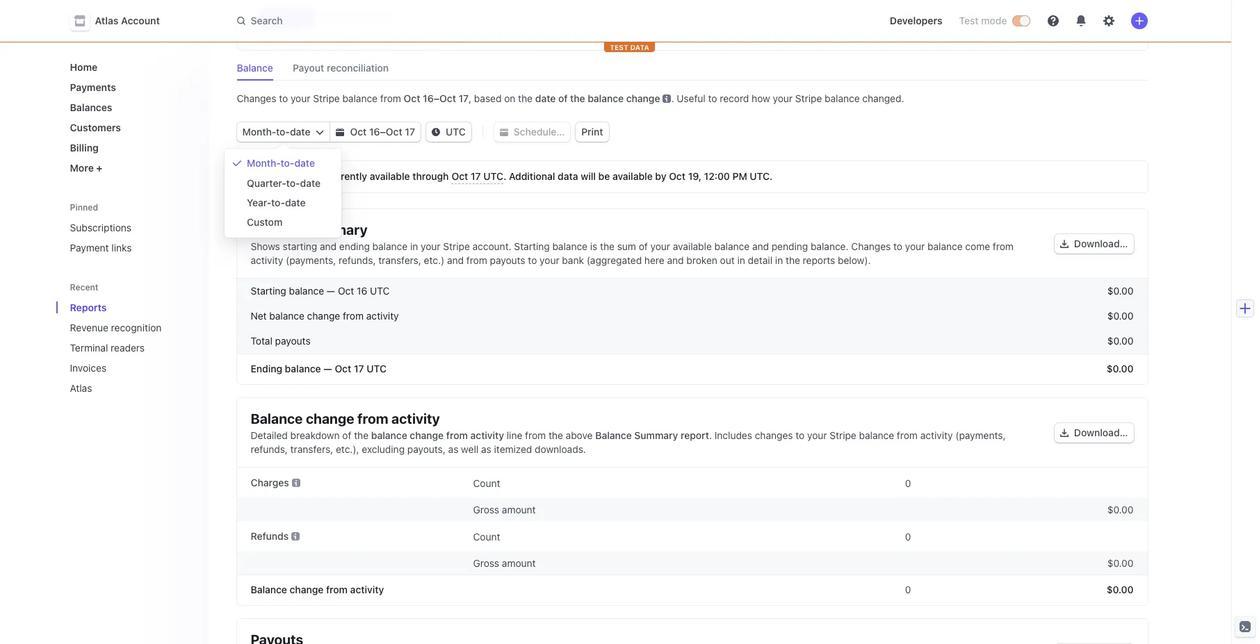 Task type: describe. For each thing, give the bounding box(es) containing it.
starting inside balance summary shows starting and ending balance in your stripe account. starting balance is the sum of your available balance and pending balance. changes to your balance come from activity (payments, refunds, transfers, etc.) and from payouts to your bank (aggregated here and broken out in detail in the reports below).
[[514, 241, 550, 252]]

grid for balance summary
[[237, 279, 1148, 385]]

home link
[[64, 56, 198, 79]]

schedule… button
[[494, 122, 570, 142]]

transfers, inside . includes changes to your stripe balance from activity (payments, refunds, transfers, etc.), excluding payouts, as well as itemized downloads.
[[290, 444, 333, 456]]

and up detail
[[752, 241, 769, 252]]

and down summary
[[320, 241, 337, 252]]

detailed
[[251, 430, 288, 442]]

1 amount from the top
[[502, 504, 536, 516]]

revenue
[[70, 322, 108, 334]]

view features
[[320, 12, 383, 24]]

date down quarter-to-date
[[285, 197, 306, 209]]

to right useful
[[708, 92, 717, 104]]

help image
[[1048, 15, 1059, 26]]

2 data from the left
[[558, 170, 578, 182]]

breakdown
[[290, 430, 340, 442]]

transfers, inside balance summary shows starting and ending balance in your stripe account. starting balance is the sum of your available balance and pending balance. changes to your balance come from activity (payments, refunds, transfers, etc.) and from payouts to your bank (aggregated here and broken out in detail in the reports below).
[[379, 255, 421, 266]]

subscriptions link
[[64, 216, 198, 239]]

payout reconciliation
[[293, 62, 389, 74]]

. for useful
[[671, 92, 674, 104]]

excluding
[[362, 444, 405, 456]]

changed.
[[863, 92, 904, 104]]

and right here
[[667, 255, 684, 266]]

more
[[70, 162, 94, 174]]

row containing ending balance —
[[237, 354, 1148, 385]]

recognition
[[111, 322, 162, 334]]

atlas for atlas account
[[95, 15, 119, 26]]

date up the schedule…
[[535, 92, 556, 104]]

net
[[251, 310, 267, 322]]

and right etc.)
[[447, 255, 464, 266]]

activity inside . includes changes to your stripe balance from activity (payments, refunds, transfers, etc.), excluding payouts, as well as itemized downloads.
[[921, 430, 953, 442]]

total payouts
[[251, 335, 311, 347]]

2 vertical spatial of
[[342, 430, 352, 442]]

reports link
[[64, 296, 178, 319]]

shows
[[251, 241, 280, 252]]

try it free button
[[259, 8, 314, 28]]

the up print
[[570, 92, 585, 104]]

core navigation links element
[[64, 56, 198, 179]]

balance right above
[[596, 430, 632, 442]]

schedule…
[[514, 126, 565, 138]]

0 horizontal spatial is
[[316, 170, 323, 182]]

above
[[566, 430, 593, 442]]

additional
[[509, 170, 555, 182]]

test
[[959, 15, 979, 26]]

1 vertical spatial .
[[504, 170, 507, 182]]

to- down quarter-to-date button
[[271, 197, 285, 209]]

month-to-date for month-to-date popup button
[[242, 126, 311, 138]]

row containing charges
[[237, 468, 1148, 499]]

oct 16 – oct 17
[[350, 126, 415, 138]]

search
[[251, 15, 283, 26]]

line
[[507, 430, 523, 442]]

customers link
[[64, 116, 198, 139]]

balance inside balance "link"
[[237, 62, 273, 74]]

etc.)
[[424, 255, 445, 266]]

try
[[265, 12, 279, 24]]

balance.
[[811, 241, 849, 252]]

month-to-date button
[[227, 154, 339, 174]]

+
[[96, 162, 103, 174]]

month- for month-to-date button
[[247, 157, 281, 169]]

ending balance — oct 17 utc
[[251, 363, 387, 375]]

recent navigation links element
[[56, 282, 209, 400]]

balance change from activity for 0
[[251, 584, 384, 596]]

home
[[70, 61, 97, 73]]

balance inside 'grid'
[[251, 584, 287, 596]]

your inside . includes changes to your stripe balance from activity (payments, refunds, transfers, etc.), excluding payouts, as well as itemized downloads.
[[807, 430, 827, 442]]

grid for balance change from activity
[[237, 468, 1148, 606]]

2 gross amount from the top
[[473, 558, 536, 570]]

pending
[[772, 241, 808, 252]]

starting balance — oct 16 utc
[[251, 285, 390, 297]]

1 horizontal spatial in
[[738, 255, 745, 266]]

summary
[[306, 222, 368, 238]]

itemized
[[494, 444, 532, 456]]

changes inside balance summary shows starting and ending balance in your stripe account. starting balance is the sum of your available balance and pending balance. changes to your balance come from activity (payments, refunds, transfers, etc.) and from payouts to your bank (aggregated here and broken out in detail in the reports below).
[[851, 241, 891, 252]]

mode
[[981, 15, 1007, 26]]

balance inside balance summary shows starting and ending balance in your stripe account. starting balance is the sum of your available balance and pending balance. changes to your balance come from activity (payments, refunds, transfers, etc.) and from payouts to your bank (aggregated here and broken out in detail in the reports below).
[[251, 222, 303, 238]]

. useful to record how your stripe balance changed.
[[671, 92, 904, 104]]

refunds
[[251, 531, 289, 542]]

custom button
[[227, 213, 339, 232]]

revenue recognition link
[[64, 316, 178, 339]]

pinned navigation links element
[[64, 196, 201, 259]]

tab list containing balance
[[237, 58, 1148, 81]]

activity inside balance summary shows starting and ending balance in your stripe account. starting balance is the sum of your available balance and pending balance. changes to your balance come from activity (payments, refunds, transfers, etc.) and from payouts to your bank (aggregated here and broken out in detail in the reports below).
[[251, 255, 283, 266]]

17 right the through
[[471, 170, 481, 182]]

net balance change from activity
[[251, 310, 399, 322]]

2 gross from the top
[[473, 558, 499, 570]]

changes to your stripe balance from oct 16 – oct 17 , based on the
[[237, 92, 533, 104]]

developers
[[890, 15, 943, 26]]

ending
[[251, 363, 282, 375]]

— for ending balance —
[[324, 363, 332, 375]]

month- for month-to-date popup button
[[242, 126, 276, 138]]

refunds, inside balance summary shows starting and ending balance in your stripe account. starting balance is the sum of your available balance and pending balance. changes to your balance come from activity (payments, refunds, transfers, etc.) and from payouts to your bank (aggregated here and broken out in detail in the reports below).
[[339, 255, 376, 266]]

billing link
[[64, 136, 198, 159]]

atlas account button
[[70, 11, 174, 31]]

reconciliation
[[327, 62, 389, 74]]

useful
[[677, 92, 706, 104]]

payout reconciliation link
[[293, 58, 397, 81]]

row containing refunds
[[237, 522, 1148, 552]]

date of the balance change
[[535, 92, 660, 104]]

stripe inside . includes changes to your stripe balance from activity (payments, refunds, transfers, etc.), excluding payouts, as well as itemized downloads.
[[830, 430, 857, 442]]

download… for balance summary
[[1074, 238, 1128, 250]]

customers
[[70, 122, 121, 134]]

payments
[[70, 81, 116, 93]]

custom
[[247, 216, 283, 228]]

0 horizontal spatial 16
[[357, 285, 367, 297]]

stripe inside balance summary shows starting and ending balance in your stripe account. starting balance is the sum of your available balance and pending balance. changes to your balance come from activity (payments, refunds, transfers, etc.) and from payouts to your bank (aggregated here and broken out in detail in the reports below).
[[443, 241, 470, 252]]

data
[[630, 43, 649, 51]]

svg image inside "utc" button
[[432, 128, 440, 136]]

to up month-to-date popup button
[[279, 92, 288, 104]]

bank
[[562, 255, 584, 266]]

your left come
[[905, 241, 925, 252]]

(aggregated
[[587, 255, 642, 266]]

atlas account
[[95, 15, 160, 26]]

(payments, inside balance summary shows starting and ending balance in your stripe account. starting balance is the sum of your available balance and pending balance. changes to your balance come from activity (payments, refunds, transfers, etc.) and from payouts to your bank (aggregated here and broken out in detail in the reports below).
[[286, 255, 336, 266]]

row containing net balance change from activity
[[237, 304, 1148, 329]]

19,
[[688, 170, 702, 182]]

terminal
[[70, 342, 108, 354]]

well
[[461, 444, 479, 456]]

count for refunds
[[473, 531, 500, 543]]

count for charges
[[473, 477, 500, 489]]

report
[[681, 430, 709, 442]]

will
[[581, 170, 596, 182]]

charges
[[251, 477, 289, 489]]

row containing balance change from activity
[[237, 575, 1148, 606]]

ending
[[339, 241, 370, 252]]

0 horizontal spatial –
[[380, 126, 386, 138]]

based
[[474, 92, 502, 104]]

row containing starting balance —
[[237, 279, 1148, 304]]

to right balance.
[[894, 241, 903, 252]]

test data
[[610, 43, 649, 51]]

to inside . includes changes to your stripe balance from activity (payments, refunds, transfers, etc.), excluding payouts, as well as itemized downloads.
[[796, 430, 805, 442]]

settings image
[[1103, 15, 1114, 26]]

print
[[582, 126, 603, 138]]

record
[[720, 92, 749, 104]]

17 left "utc" button
[[405, 126, 415, 138]]

17 left based
[[459, 92, 469, 104]]

payouts,
[[407, 444, 446, 456]]

through
[[413, 170, 449, 182]]



Task type: locate. For each thing, give the bounding box(es) containing it.
1 vertical spatial transfers,
[[290, 444, 333, 456]]

activity
[[251, 255, 283, 266], [366, 310, 399, 322], [392, 411, 440, 427], [470, 430, 504, 442], [921, 430, 953, 442], [350, 584, 384, 596]]

month- up month-to-date button
[[242, 126, 276, 138]]

sum
[[617, 241, 636, 252]]

1 vertical spatial of
[[639, 241, 648, 252]]

billing
[[70, 142, 99, 154]]

readers
[[111, 342, 145, 354]]

balance up detailed
[[251, 411, 303, 427]]

0 vertical spatial transfers,
[[379, 255, 421, 266]]

.
[[671, 92, 674, 104], [504, 170, 507, 182], [709, 430, 712, 442]]

1 vertical spatial –
[[380, 126, 386, 138]]

atlas for atlas
[[70, 383, 92, 394]]

2 $0.00 cell from the top
[[918, 558, 1134, 570]]

1 horizontal spatial 16
[[369, 126, 380, 138]]

below).
[[838, 255, 871, 266]]

month-to-date inside popup button
[[242, 126, 311, 138]]

1 vertical spatial changes
[[851, 241, 891, 252]]

month-
[[242, 126, 276, 138], [247, 157, 281, 169]]

1 vertical spatial grid
[[237, 468, 1148, 606]]

utc
[[446, 126, 466, 138], [484, 170, 504, 182], [370, 285, 390, 297], [367, 363, 387, 375]]

date up quarter-to-date
[[295, 157, 315, 169]]

downloads.
[[535, 444, 586, 456]]

. inside . includes changes to your stripe balance from activity (payments, refunds, transfers, etc.), excluding payouts, as well as itemized downloads.
[[709, 430, 712, 442]]

2 download… button from the top
[[1055, 424, 1134, 443]]

0 vertical spatial payouts
[[490, 255, 526, 266]]

1 vertical spatial $0.00 cell
[[918, 558, 1134, 570]]

1 horizontal spatial transfers,
[[379, 255, 421, 266]]

the down pending
[[786, 255, 800, 266]]

view features link
[[320, 11, 394, 25]]

1 horizontal spatial .
[[671, 92, 674, 104]]

2 grid from the top
[[237, 468, 1148, 606]]

0 vertical spatial 0 cell
[[696, 474, 911, 493]]

how
[[752, 92, 770, 104]]

your right changes
[[807, 430, 827, 442]]

payments link
[[64, 76, 198, 99]]

as down detailed breakdown of the balance change from activity line from the above balance summary report
[[481, 444, 492, 456]]

0 vertical spatial balance change from activity
[[251, 411, 440, 427]]

changes down balance "link"
[[237, 92, 276, 104]]

svg image
[[316, 128, 324, 136], [336, 128, 345, 136], [432, 128, 440, 136], [500, 128, 508, 136], [1061, 240, 1069, 248], [1061, 429, 1069, 438]]

17 inside 'grid'
[[354, 363, 364, 375]]

summary
[[635, 430, 678, 442]]

0 horizontal spatial changes
[[237, 92, 276, 104]]

data
[[293, 170, 313, 182], [558, 170, 578, 182]]

the right on
[[518, 92, 533, 104]]

data right daily
[[293, 170, 313, 182]]

2 horizontal spatial in
[[775, 255, 783, 266]]

payment links link
[[64, 236, 198, 259]]

stripe up etc.)
[[443, 241, 470, 252]]

atlas down invoices
[[70, 383, 92, 394]]

0 horizontal spatial available
[[370, 170, 410, 182]]

balance change from activity inside 'grid'
[[251, 584, 384, 596]]

download…
[[1074, 238, 1128, 250], [1074, 427, 1128, 439]]

to right changes
[[796, 430, 805, 442]]

atlas link
[[64, 377, 178, 400]]

payment
[[70, 242, 109, 254]]

changes
[[237, 92, 276, 104], [851, 241, 891, 252]]

3 0 from the top
[[905, 584, 911, 596]]

payment links
[[70, 242, 132, 254]]

1 grid from the top
[[237, 279, 1148, 385]]

– down changes to your stripe balance from oct 16 – oct 17 , based on the
[[380, 126, 386, 138]]

features
[[345, 12, 383, 24]]

0 vertical spatial –
[[434, 92, 440, 104]]

balance down refunds
[[251, 584, 287, 596]]

. left additional
[[504, 170, 507, 182]]

balance up shows
[[251, 222, 303, 238]]

year-to-date button
[[227, 193, 339, 213]]

is inside balance summary shows starting and ending balance in your stripe account. starting balance is the sum of your available balance and pending balance. changes to your balance come from activity (payments, refunds, transfers, etc.) and from payouts to your bank (aggregated here and broken out in detail in the reports below).
[[590, 241, 598, 252]]

your up etc.)
[[421, 241, 441, 252]]

month-to-date up month-to-date button
[[242, 126, 311, 138]]

print button
[[576, 122, 609, 142]]

2 row from the top
[[237, 304, 1148, 329]]

1 horizontal spatial –
[[434, 92, 440, 104]]

Search text field
[[228, 8, 621, 34]]

0 vertical spatial starting
[[514, 241, 550, 252]]

8 row from the top
[[237, 552, 1148, 575]]

2 download… from the top
[[1074, 427, 1128, 439]]

1 vertical spatial refunds,
[[251, 444, 288, 456]]

row
[[237, 279, 1148, 304], [237, 304, 1148, 329], [237, 329, 1148, 354], [237, 354, 1148, 385], [237, 468, 1148, 499], [237, 499, 1148, 522], [237, 522, 1148, 552], [237, 552, 1148, 575], [237, 575, 1148, 606]]

1 gross from the top
[[473, 504, 499, 516]]

pinned element
[[64, 216, 198, 259]]

0 horizontal spatial atlas
[[70, 383, 92, 394]]

1 horizontal spatial available
[[613, 170, 653, 182]]

transfers, left etc.)
[[379, 255, 421, 266]]

0 horizontal spatial transfers,
[[290, 444, 333, 456]]

1 vertical spatial gross amount
[[473, 558, 536, 570]]

. left includes
[[709, 430, 712, 442]]

0 vertical spatial of
[[558, 92, 568, 104]]

,
[[469, 92, 472, 104]]

0 horizontal spatial of
[[342, 430, 352, 442]]

invoices link
[[64, 357, 178, 380]]

balance summary shows starting and ending balance in your stripe account. starting balance is the sum of your available balance and pending balance. changes to your balance come from activity (payments, refunds, transfers, etc.) and from payouts to your bank (aggregated here and broken out in detail in the reports below).
[[251, 222, 1014, 266]]

of up the schedule…
[[558, 92, 568, 104]]

to left bank
[[528, 255, 537, 266]]

payouts
[[490, 255, 526, 266], [275, 335, 311, 347]]

your right how
[[773, 92, 793, 104]]

view
[[320, 12, 342, 24]]

1 vertical spatial download… button
[[1055, 424, 1134, 443]]

2 count from the top
[[473, 531, 500, 543]]

utc.
[[750, 170, 773, 182]]

revenue recognition
[[70, 322, 162, 334]]

payouts down account.
[[490, 255, 526, 266]]

your down payout
[[291, 92, 311, 104]]

0 horizontal spatial refunds,
[[251, 444, 288, 456]]

svg image inside month-to-date popup button
[[316, 128, 324, 136]]

0 vertical spatial refunds,
[[339, 255, 376, 266]]

links
[[112, 242, 132, 254]]

. left useful
[[671, 92, 674, 104]]

year-
[[247, 197, 271, 209]]

0 vertical spatial grid
[[237, 279, 1148, 385]]

16 down changes to your stripe balance from oct 16 – oct 17 , based on the
[[369, 126, 380, 138]]

1 data from the left
[[293, 170, 313, 182]]

3 row from the top
[[237, 329, 1148, 354]]

etc.),
[[336, 444, 359, 456]]

1 vertical spatial month-
[[247, 157, 281, 169]]

0 vertical spatial is
[[316, 170, 323, 182]]

0 vertical spatial 0
[[905, 477, 911, 489]]

to- up daily
[[281, 157, 295, 169]]

0 for $0.00
[[905, 477, 911, 489]]

1 as from the left
[[448, 444, 459, 456]]

2 vertical spatial .
[[709, 430, 712, 442]]

as left well
[[448, 444, 459, 456]]

. for includes
[[709, 430, 712, 442]]

(payments,
[[286, 255, 336, 266], [956, 430, 1006, 442]]

7 row from the top
[[237, 522, 1148, 552]]

stripe right changes
[[830, 430, 857, 442]]

year-to-date
[[247, 197, 306, 209]]

is left currently
[[316, 170, 323, 182]]

payouts inside row
[[275, 335, 311, 347]]

stripe right how
[[796, 92, 822, 104]]

1 row from the top
[[237, 279, 1148, 304]]

1 vertical spatial balance change from activity
[[251, 584, 384, 596]]

1 horizontal spatial data
[[558, 170, 578, 182]]

in down pending
[[775, 255, 783, 266]]

1 vertical spatial payouts
[[275, 335, 311, 347]]

1 vertical spatial is
[[590, 241, 598, 252]]

0 vertical spatial 16
[[423, 92, 434, 104]]

1 horizontal spatial as
[[481, 444, 492, 456]]

0 cell for $0.00
[[696, 474, 911, 493]]

in right ending
[[410, 241, 418, 252]]

16
[[423, 92, 434, 104], [369, 126, 380, 138], [357, 285, 367, 297]]

0 horizontal spatial in
[[410, 241, 418, 252]]

1 horizontal spatial of
[[558, 92, 568, 104]]

quarter-
[[247, 177, 286, 189]]

stripe
[[313, 92, 340, 104], [796, 92, 822, 104], [443, 241, 470, 252], [830, 430, 857, 442]]

balance down "search"
[[237, 62, 273, 74]]

refunds, down detailed
[[251, 444, 288, 456]]

subscriptions
[[70, 222, 131, 234]]

0 horizontal spatial starting
[[251, 285, 286, 297]]

daily data is currently available through oct 17 utc . additional data will be available by oct 19, 12:00 pm utc.
[[267, 170, 773, 182]]

detail
[[748, 255, 773, 266]]

in right out
[[738, 255, 745, 266]]

0 vertical spatial download…
[[1074, 238, 1128, 250]]

changes up below).
[[851, 241, 891, 252]]

available up broken
[[673, 241, 712, 252]]

17 down net balance change from activity
[[354, 363, 364, 375]]

$0.00 cell
[[918, 504, 1134, 516], [918, 558, 1134, 570]]

2 horizontal spatial available
[[673, 241, 712, 252]]

0 for gross amount
[[905, 531, 911, 543]]

month-to-date for month-to-date button
[[247, 157, 315, 169]]

1 vertical spatial count
[[473, 531, 500, 543]]

available inside balance summary shows starting and ending balance in your stripe account. starting balance is the sum of your available balance and pending balance. changes to your balance come from activity (payments, refunds, transfers, etc.) and from payouts to your bank (aggregated here and broken out in detail in the reports below).
[[673, 241, 712, 252]]

2 0 cell from the top
[[696, 527, 911, 547]]

(payments, inside . includes changes to your stripe balance from activity (payments, refunds, transfers, etc.), excluding payouts, as well as itemized downloads.
[[956, 430, 1006, 442]]

1 vertical spatial 16
[[369, 126, 380, 138]]

0 vertical spatial count
[[473, 477, 500, 489]]

1 horizontal spatial refunds,
[[339, 255, 376, 266]]

recent element
[[56, 296, 209, 400]]

as
[[448, 444, 459, 456], [481, 444, 492, 456]]

16 up net balance change from activity
[[357, 285, 367, 297]]

2 balance change from activity from the top
[[251, 584, 384, 596]]

0 vertical spatial changes
[[237, 92, 276, 104]]

the up etc.),
[[354, 430, 369, 442]]

1 vertical spatial starting
[[251, 285, 286, 297]]

utc inside button
[[446, 126, 466, 138]]

atlas inside recent element
[[70, 383, 92, 394]]

come
[[966, 241, 990, 252]]

tab list
[[237, 58, 1148, 81]]

1 vertical spatial 0
[[905, 531, 911, 543]]

quarter-to-date button
[[227, 174, 339, 193]]

of inside balance summary shows starting and ending balance in your stripe account. starting balance is the sum of your available balance and pending balance. changes to your balance come from activity (payments, refunds, transfers, etc.) and from payouts to your bank (aggregated here and broken out in detail in the reports below).
[[639, 241, 648, 252]]

1 horizontal spatial is
[[590, 241, 598, 252]]

balance
[[237, 62, 273, 74], [251, 222, 303, 238], [251, 411, 303, 427], [596, 430, 632, 442], [251, 584, 287, 596]]

on
[[504, 92, 516, 104]]

your left bank
[[540, 255, 560, 266]]

0 vertical spatial —
[[327, 285, 335, 297]]

0 horizontal spatial .
[[504, 170, 507, 182]]

is up (aggregated
[[590, 241, 598, 252]]

1 horizontal spatial atlas
[[95, 15, 119, 26]]

2 horizontal spatial 16
[[423, 92, 434, 104]]

from inside . includes changes to your stripe balance from activity (payments, refunds, transfers, etc.), excluding payouts, as well as itemized downloads.
[[897, 430, 918, 442]]

transfers,
[[379, 255, 421, 266], [290, 444, 333, 456]]

1 horizontal spatial payouts
[[490, 255, 526, 266]]

0 vertical spatial (payments,
[[286, 255, 336, 266]]

the up (aggregated
[[600, 241, 615, 252]]

1 0 from the top
[[905, 477, 911, 489]]

to- inside popup button
[[276, 126, 290, 138]]

out
[[720, 255, 735, 266]]

month-to-date inside button
[[247, 157, 315, 169]]

5 row from the top
[[237, 468, 1148, 499]]

2 vertical spatial 16
[[357, 285, 367, 297]]

to- up month-to-date button
[[276, 126, 290, 138]]

month- inside month-to-date button
[[247, 157, 281, 169]]

1 balance change from activity from the top
[[251, 411, 440, 427]]

1 download… from the top
[[1074, 238, 1128, 250]]

starting right account.
[[514, 241, 550, 252]]

0 vertical spatial gross
[[473, 504, 499, 516]]

transfers, down breakdown
[[290, 444, 333, 456]]

grid containing starting balance —
[[237, 279, 1148, 385]]

starting up 'net'
[[251, 285, 286, 297]]

to- down month-to-date button
[[286, 177, 300, 189]]

0 horizontal spatial payouts
[[275, 335, 311, 347]]

balance inside . includes changes to your stripe balance from activity (payments, refunds, transfers, etc.), excluding payouts, as well as itemized downloads.
[[859, 430, 894, 442]]

Search search field
[[228, 8, 621, 34]]

refunds, inside . includes changes to your stripe balance from activity (payments, refunds, transfers, etc.), excluding payouts, as well as itemized downloads.
[[251, 444, 288, 456]]

download… button for balance summary
[[1055, 234, 1134, 254]]

0 horizontal spatial data
[[293, 170, 313, 182]]

month- inside month-to-date popup button
[[242, 126, 276, 138]]

to
[[279, 92, 288, 104], [708, 92, 717, 104], [894, 241, 903, 252], [528, 255, 537, 266], [796, 430, 805, 442]]

— for starting balance —
[[327, 285, 335, 297]]

1 download… button from the top
[[1055, 234, 1134, 254]]

1 vertical spatial atlas
[[70, 383, 92, 394]]

payout
[[293, 62, 324, 74]]

1 vertical spatial download…
[[1074, 427, 1128, 439]]

atlas left account
[[95, 15, 119, 26]]

balances link
[[64, 96, 198, 119]]

— up net balance change from activity
[[327, 285, 335, 297]]

balance change from activity for detailed breakdown of the
[[251, 411, 440, 427]]

change
[[626, 92, 660, 104], [307, 310, 340, 322], [306, 411, 354, 427], [410, 430, 444, 442], [290, 584, 324, 596]]

month- up svg icon
[[247, 157, 281, 169]]

0 horizontal spatial as
[[448, 444, 459, 456]]

available left the through
[[370, 170, 410, 182]]

svg image
[[251, 173, 259, 181]]

1 horizontal spatial (payments,
[[956, 430, 1006, 442]]

2 vertical spatial 0
[[905, 584, 911, 596]]

month-to-date up daily
[[247, 157, 315, 169]]

data left will
[[558, 170, 578, 182]]

1 vertical spatial amount
[[502, 558, 536, 570]]

0 horizontal spatial (payments,
[[286, 255, 336, 266]]

the up downloads.
[[549, 430, 563, 442]]

invoices
[[70, 362, 107, 374]]

0 vertical spatial atlas
[[95, 15, 119, 26]]

1 horizontal spatial starting
[[514, 241, 550, 252]]

4 row from the top
[[237, 354, 1148, 385]]

0 vertical spatial gross amount
[[473, 504, 536, 516]]

currently
[[326, 170, 367, 182]]

terminal readers link
[[64, 337, 178, 360]]

of right sum
[[639, 241, 648, 252]]

be
[[599, 170, 610, 182]]

1 horizontal spatial changes
[[851, 241, 891, 252]]

1 vertical spatial (payments,
[[956, 430, 1006, 442]]

2 0 from the top
[[905, 531, 911, 543]]

1 0 cell from the top
[[696, 474, 911, 493]]

0 cell for gross amount
[[696, 527, 911, 547]]

test mode
[[959, 15, 1007, 26]]

1 $0.00 cell from the top
[[918, 504, 1134, 516]]

atlas inside button
[[95, 15, 119, 26]]

payouts inside balance summary shows starting and ending balance in your stripe account. starting balance is the sum of your available balance and pending balance. changes to your balance come from activity (payments, refunds, transfers, etc.) and from payouts to your bank (aggregated here and broken out in detail in the reports below).
[[490, 255, 526, 266]]

month-to-date button
[[237, 122, 330, 142]]

0 vertical spatial month-to-date
[[242, 126, 311, 138]]

row containing total payouts
[[237, 329, 1148, 354]]

more +
[[70, 162, 103, 174]]

2 as from the left
[[481, 444, 492, 456]]

stripe down payout reconciliation
[[313, 92, 340, 104]]

– left ,
[[434, 92, 440, 104]]

date inside popup button
[[290, 126, 311, 138]]

of up etc.),
[[342, 430, 352, 442]]

2 amount from the top
[[502, 558, 536, 570]]

2 horizontal spatial of
[[639, 241, 648, 252]]

. includes changes to your stripe balance from activity (payments, refunds, transfers, etc.), excluding payouts, as well as itemized downloads.
[[251, 430, 1006, 456]]

grid
[[237, 279, 1148, 385], [237, 468, 1148, 606]]

balance change from activity
[[251, 411, 440, 427], [251, 584, 384, 596]]

1 gross amount from the top
[[473, 504, 536, 516]]

0 vertical spatial month-
[[242, 126, 276, 138]]

6 row from the top
[[237, 499, 1148, 522]]

oct
[[404, 92, 420, 104], [440, 92, 456, 104], [350, 126, 367, 138], [386, 126, 402, 138], [452, 170, 468, 182], [669, 170, 686, 182], [338, 285, 354, 297], [335, 363, 351, 375]]

0 vertical spatial $0.00 cell
[[918, 504, 1134, 516]]

pm
[[733, 170, 747, 182]]

svg image inside schedule… button
[[500, 128, 508, 136]]

date up month-to-date button
[[290, 126, 311, 138]]

0 vertical spatial download… button
[[1055, 234, 1134, 254]]

1 vertical spatial —
[[324, 363, 332, 375]]

by
[[655, 170, 667, 182]]

download… button for balance change from activity
[[1055, 424, 1134, 443]]

refunds, down ending
[[339, 255, 376, 266]]

broken
[[687, 255, 718, 266]]

1 vertical spatial gross
[[473, 558, 499, 570]]

your
[[291, 92, 311, 104], [773, 92, 793, 104], [421, 241, 441, 252], [651, 241, 670, 252], [905, 241, 925, 252], [540, 255, 560, 266], [807, 430, 827, 442]]

0 vertical spatial .
[[671, 92, 674, 104]]

17
[[459, 92, 469, 104], [405, 126, 415, 138], [471, 170, 481, 182], [354, 363, 364, 375]]

of
[[558, 92, 568, 104], [639, 241, 648, 252], [342, 430, 352, 442]]

12:00
[[704, 170, 730, 182]]

grid containing charges
[[237, 468, 1148, 606]]

quarter-to-date
[[247, 177, 321, 189]]

0 vertical spatial amount
[[502, 504, 536, 516]]

developers link
[[884, 10, 948, 32]]

2 horizontal spatial .
[[709, 430, 712, 442]]

balances
[[70, 102, 112, 113]]

account.
[[473, 241, 512, 252]]

1 count from the top
[[473, 477, 500, 489]]

starting inside 'grid'
[[251, 285, 286, 297]]

date right daily
[[300, 177, 321, 189]]

your up here
[[651, 241, 670, 252]]

available left by
[[613, 170, 653, 182]]

9 row from the top
[[237, 575, 1148, 606]]

payouts right total
[[275, 335, 311, 347]]

0 cell
[[696, 474, 911, 493], [696, 527, 911, 547]]

reports
[[803, 255, 835, 266]]

download… for balance change from activity
[[1074, 427, 1128, 439]]

1 vertical spatial month-to-date
[[247, 157, 315, 169]]

1 vertical spatial 0 cell
[[696, 527, 911, 547]]

— down net balance change from activity
[[324, 363, 332, 375]]

refunds,
[[339, 255, 376, 266], [251, 444, 288, 456]]

cell
[[251, 558, 466, 570]]

16 up "utc" button
[[423, 92, 434, 104]]



Task type: vqa. For each thing, say whether or not it's contained in the screenshot.
'clear history' icon
no



